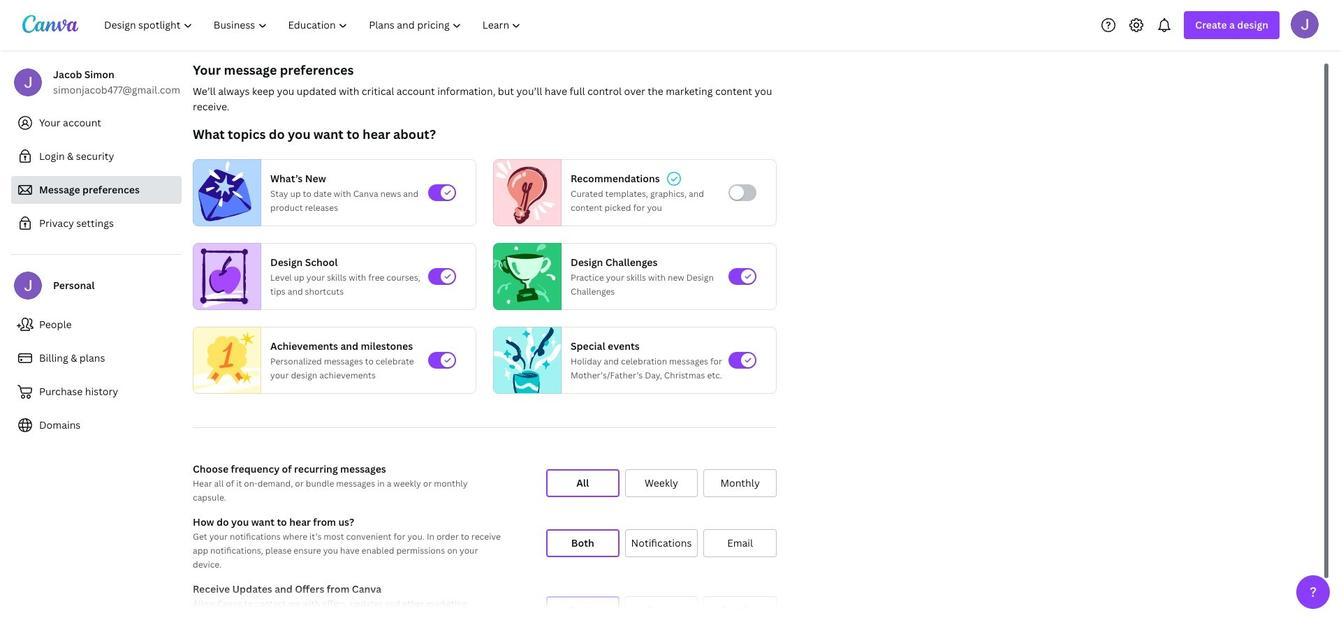 Task type: vqa. For each thing, say whether or not it's contained in the screenshot.
button
yes



Task type: locate. For each thing, give the bounding box(es) containing it.
topic image
[[194, 159, 255, 226], [494, 159, 555, 226], [194, 243, 255, 310], [494, 243, 555, 310], [194, 324, 261, 397], [494, 324, 561, 397]]

None button
[[546, 470, 620, 497], [625, 470, 698, 497], [704, 470, 777, 497], [546, 530, 620, 558], [625, 530, 698, 558], [704, 530, 777, 558], [546, 597, 620, 620], [625, 597, 698, 620], [704, 597, 777, 620], [546, 470, 620, 497], [625, 470, 698, 497], [704, 470, 777, 497], [546, 530, 620, 558], [625, 530, 698, 558], [704, 530, 777, 558], [546, 597, 620, 620], [625, 597, 698, 620], [704, 597, 777, 620]]

jacob simon image
[[1291, 10, 1319, 38]]

top level navigation element
[[95, 11, 533, 39]]



